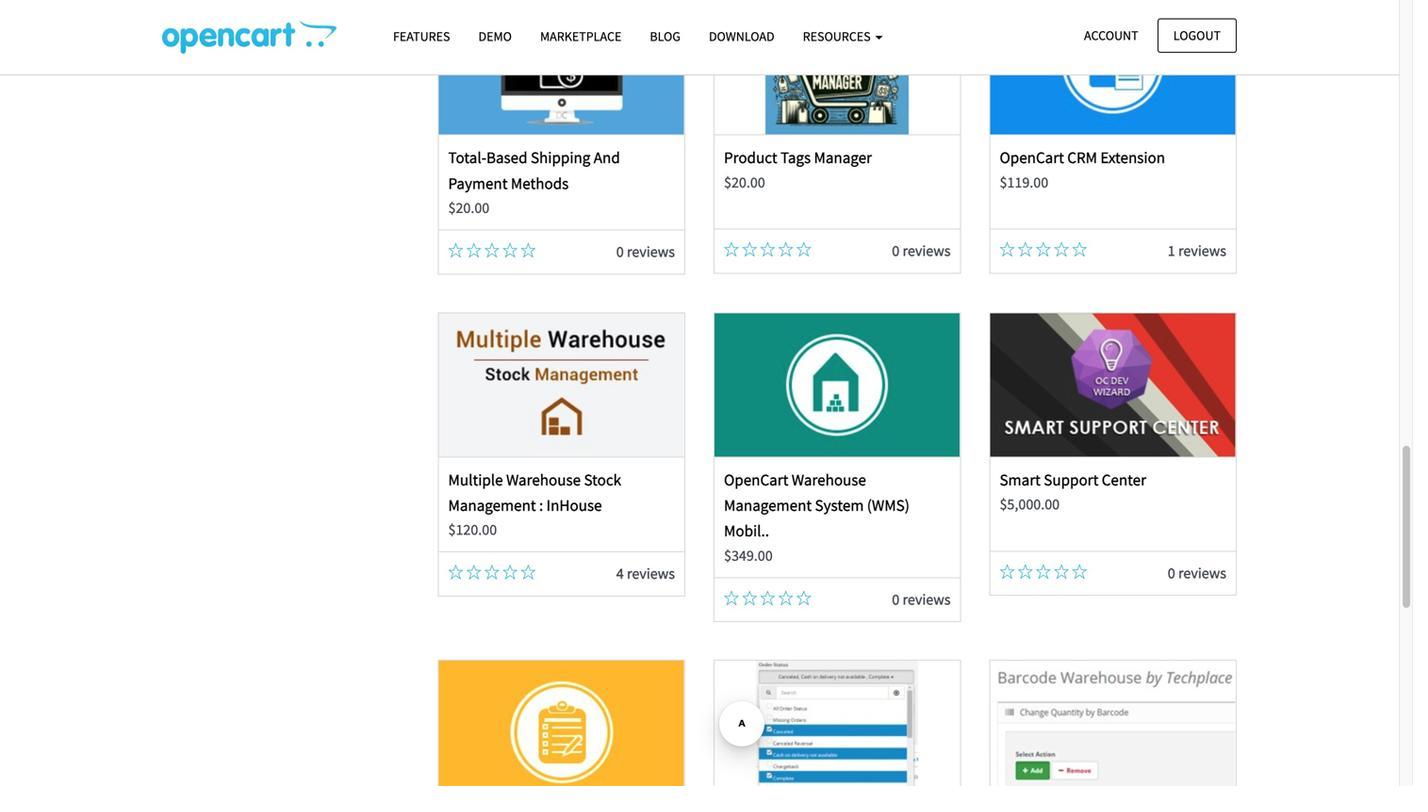 Task type: describe. For each thing, give the bounding box(es) containing it.
support
[[1044, 470, 1099, 490]]

0 reviews for smart support center
[[1168, 564, 1227, 582]]

reviews for total-based shipping and payment methods
[[627, 242, 675, 261]]

and
[[594, 148, 620, 168]]

blog link
[[636, 20, 695, 53]]

4 reviews
[[616, 565, 675, 583]]

0 for product tags manager
[[892, 242, 900, 260]]

smart support center image
[[991, 313, 1236, 457]]

tags
[[781, 148, 811, 168]]

opencart crm extension link
[[1000, 148, 1165, 168]]

0 reviews for opencart warehouse management system (wms) mobil..
[[892, 590, 951, 609]]

1 reviews
[[1168, 242, 1227, 260]]

reviews for opencart warehouse management system (wms) mobil..
[[903, 590, 951, 609]]

blog
[[650, 28, 681, 45]]

:
[[539, 495, 543, 515]]

product tags manager image
[[715, 0, 960, 135]]

$5,000.00
[[1000, 495, 1060, 514]]

total-based shipping and payment methods $20.00
[[448, 148, 620, 217]]

inhouse
[[547, 495, 602, 515]]

crm
[[1068, 148, 1097, 168]]

features link
[[379, 20, 464, 53]]

multiple
[[448, 470, 503, 490]]

marketplace link
[[526, 20, 636, 53]]

opencart crm extension image
[[991, 0, 1236, 135]]

account link
[[1068, 18, 1155, 53]]

product tags manager $20.00
[[724, 148, 872, 192]]

total-based shipping and payment methods image
[[439, 0, 684, 135]]

logout link
[[1158, 18, 1237, 53]]

opencart warehouse management system (wms) mobil.. image
[[715, 313, 960, 457]]

$119.00
[[1000, 173, 1049, 192]]

multiple warehouse stock management : inhouse image
[[439, 313, 684, 457]]

opencart purchase order management image
[[439, 661, 684, 786]]

$20.00 inside 'product tags manager $20.00'
[[724, 173, 765, 192]]

0 for opencart warehouse management system (wms) mobil..
[[892, 590, 900, 609]]

management inside the 'multiple warehouse stock management : inhouse $120.00'
[[448, 495, 536, 515]]

select multi order status : advanced order searc.. image
[[715, 661, 960, 786]]

reviews for multiple warehouse stock management : inhouse
[[627, 565, 675, 583]]

manager
[[814, 148, 872, 168]]



Task type: vqa. For each thing, say whether or not it's contained in the screenshot.


Task type: locate. For each thing, give the bounding box(es) containing it.
$20.00 down payment
[[448, 199, 490, 217]]

opencart extensions image
[[162, 20, 337, 54]]

smart support center link
[[1000, 470, 1146, 490]]

resources link
[[789, 20, 897, 53]]

opencart inside opencart warehouse management system (wms) mobil.. $349.00
[[724, 470, 789, 490]]

$20.00
[[724, 173, 765, 192], [448, 199, 490, 217]]

opencart up mobil.. in the right bottom of the page
[[724, 470, 789, 490]]

warehouse up :
[[506, 470, 581, 490]]

1
[[1168, 242, 1175, 260]]

(wms)
[[867, 495, 910, 515]]

0 horizontal spatial opencart
[[724, 470, 789, 490]]

opencart
[[1000, 148, 1064, 168], [724, 470, 789, 490]]

1 warehouse from the left
[[506, 470, 581, 490]]

opencart for opencart warehouse management system (wms) mobil..
[[724, 470, 789, 490]]

stock
[[584, 470, 621, 490]]

1 horizontal spatial opencart
[[1000, 148, 1064, 168]]

0 reviews for product tags manager
[[892, 242, 951, 260]]

0 for total-based shipping and payment methods
[[616, 242, 624, 261]]

0 horizontal spatial warehouse
[[506, 470, 581, 490]]

demo
[[478, 28, 512, 45]]

management up mobil.. in the right bottom of the page
[[724, 495, 812, 515]]

1 vertical spatial opencart
[[724, 470, 789, 490]]

opencart inside opencart crm extension $119.00
[[1000, 148, 1064, 168]]

0 reviews for total-based shipping and payment methods
[[616, 242, 675, 261]]

0 reviews
[[892, 242, 951, 260], [616, 242, 675, 261], [1168, 564, 1227, 582], [892, 590, 951, 609]]

download
[[709, 28, 775, 45]]

account
[[1084, 27, 1139, 44]]

reviews
[[903, 242, 951, 260], [1178, 242, 1227, 260], [627, 242, 675, 261], [1178, 564, 1227, 582], [627, 565, 675, 583], [903, 590, 951, 609]]

opencart warehouse management system (wms) mobil.. link
[[724, 470, 910, 541]]

shipping
[[531, 148, 591, 168]]

management
[[448, 495, 536, 515], [724, 495, 812, 515]]

1 management from the left
[[448, 495, 536, 515]]

system
[[815, 495, 864, 515]]

management down multiple at the bottom left
[[448, 495, 536, 515]]

warehouse for management
[[506, 470, 581, 490]]

star light o image
[[742, 242, 757, 257], [760, 242, 775, 257], [797, 242, 812, 257], [1072, 242, 1087, 257], [466, 243, 482, 258], [485, 243, 500, 258], [503, 243, 518, 258], [521, 243, 536, 258], [1018, 564, 1033, 579], [1036, 564, 1051, 579], [1054, 564, 1069, 579], [1072, 564, 1087, 579], [448, 565, 463, 580], [466, 565, 482, 580], [503, 565, 518, 580], [521, 565, 536, 580], [760, 591, 775, 606], [778, 591, 793, 606], [797, 591, 812, 606]]

0 vertical spatial $20.00
[[724, 173, 765, 192]]

warehouse inside the 'multiple warehouse stock management : inhouse $120.00'
[[506, 470, 581, 490]]

reviews for opencart crm extension
[[1178, 242, 1227, 260]]

warehouse inside opencart warehouse management system (wms) mobil.. $349.00
[[792, 470, 866, 490]]

$349.00
[[724, 546, 773, 565]]

multiple warehouse stock management : inhouse $120.00
[[448, 470, 621, 539]]

0 for smart support center
[[1168, 564, 1175, 582]]

1 horizontal spatial warehouse
[[792, 470, 866, 490]]

$120.00
[[448, 521, 497, 539]]

warehouse up system
[[792, 470, 866, 490]]

features
[[393, 28, 450, 45]]

opencart warehouse management system (wms) mobil.. $349.00
[[724, 470, 910, 565]]

2 warehouse from the left
[[792, 470, 866, 490]]

center
[[1102, 470, 1146, 490]]

demo link
[[464, 20, 526, 53]]

warehouse
[[506, 470, 581, 490], [792, 470, 866, 490]]

1 vertical spatial $20.00
[[448, 199, 490, 217]]

extension
[[1101, 148, 1165, 168]]

0 horizontal spatial management
[[448, 495, 536, 515]]

4
[[616, 565, 624, 583]]

download link
[[695, 20, 789, 53]]

marketplace
[[540, 28, 622, 45]]

0 vertical spatial opencart
[[1000, 148, 1064, 168]]

smart support center $5,000.00
[[1000, 470, 1146, 514]]

2 management from the left
[[724, 495, 812, 515]]

1 horizontal spatial management
[[724, 495, 812, 515]]

$20.00 down the product
[[724, 173, 765, 192]]

opencart up $119.00
[[1000, 148, 1064, 168]]

1 horizontal spatial $20.00
[[724, 173, 765, 192]]

multiple warehouse stock management : inhouse link
[[448, 470, 621, 515]]

management inside opencart warehouse management system (wms) mobil.. $349.00
[[724, 495, 812, 515]]

logout
[[1174, 27, 1221, 44]]

smart
[[1000, 470, 1041, 490]]

product tags manager link
[[724, 148, 872, 168]]

reviews for smart support center
[[1178, 564, 1227, 582]]

total-
[[448, 148, 487, 168]]

reviews for product tags manager
[[903, 242, 951, 260]]

product
[[724, 148, 777, 168]]

$20.00 inside total-based shipping and payment methods $20.00
[[448, 199, 490, 217]]

opencart for opencart crm extension
[[1000, 148, 1064, 168]]

0
[[892, 242, 900, 260], [616, 242, 624, 261], [1168, 564, 1175, 582], [892, 590, 900, 609]]

star light o image
[[724, 242, 739, 257], [778, 242, 793, 257], [1000, 242, 1015, 257], [1018, 242, 1033, 257], [1036, 242, 1051, 257], [1054, 242, 1069, 257], [448, 243, 463, 258], [1000, 564, 1015, 579], [485, 565, 500, 580], [724, 591, 739, 606], [742, 591, 757, 606]]

total-based shipping and payment methods link
[[448, 148, 620, 193]]

based
[[486, 148, 528, 168]]

methods
[[511, 173, 569, 193]]

mobil..
[[724, 521, 769, 541]]

opencart crm extension $119.00
[[1000, 148, 1165, 192]]

warehouse for system
[[792, 470, 866, 490]]

payment
[[448, 173, 508, 193]]

resources
[[803, 28, 873, 45]]

0 horizontal spatial $20.00
[[448, 199, 490, 217]]

barcode warehouse - easy quantity management image
[[991, 661, 1236, 786]]



